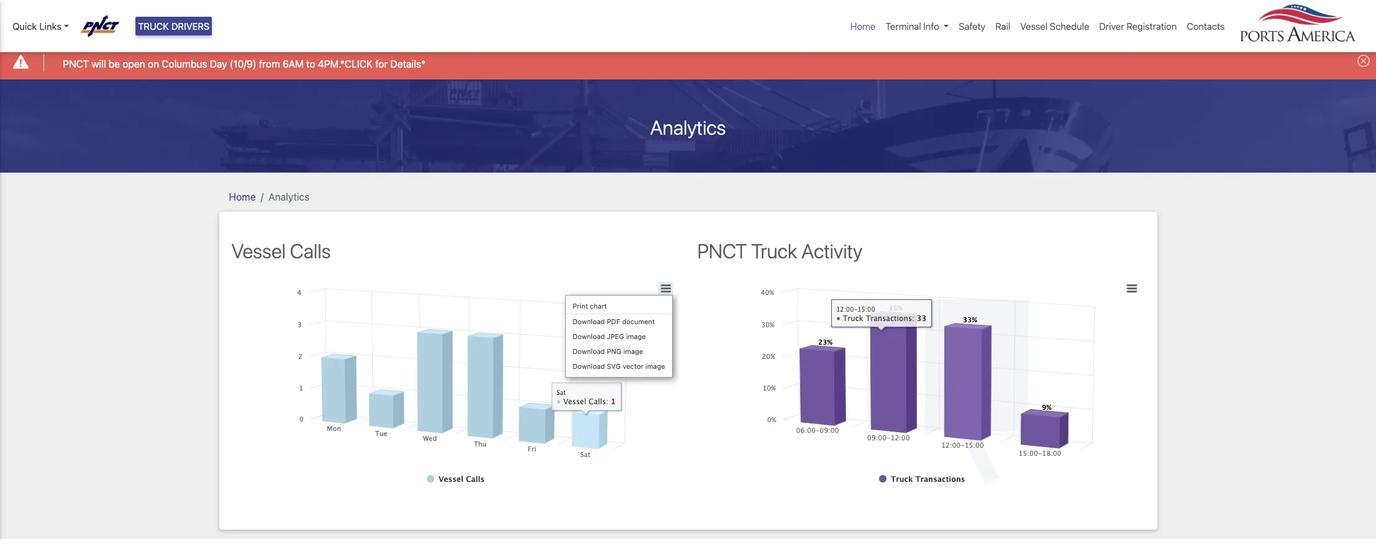 Task type: locate. For each thing, give the bounding box(es) containing it.
image right vector in the left bottom of the page
[[646, 363, 665, 371]]

will
[[92, 58, 106, 69]]

vessel
[[1020, 20, 1048, 32], [231, 239, 286, 263]]

1 horizontal spatial analytics
[[650, 115, 726, 139]]

driver registration link
[[1095, 14, 1182, 38]]

download svg vector image
[[573, 363, 665, 371]]

rail link
[[991, 14, 1016, 38]]

image down document
[[626, 333, 646, 341]]

truck drivers link
[[135, 17, 212, 36]]

0 vertical spatial home link
[[846, 14, 881, 38]]

pnct will be open on columbus day (10/9) from 6am to 4pm.*click for details* alert
[[0, 46, 1376, 79]]

0 horizontal spatial home
[[229, 191, 256, 202]]

1 horizontal spatial truck
[[752, 239, 797, 263]]

1 vertical spatial analytics
[[269, 191, 310, 202]]

download down print chart
[[573, 318, 605, 326]]

chart
[[590, 302, 607, 310]]

info
[[924, 20, 939, 32]]

image up vector in the left bottom of the page
[[624, 348, 643, 356]]

image for download jpeg image
[[626, 333, 646, 341]]

vector
[[623, 363, 644, 371]]

download down download jpeg image
[[573, 348, 605, 356]]

activity
[[802, 239, 863, 263]]

svg
[[607, 363, 621, 371]]

vessel inside vessel schedule link
[[1020, 20, 1048, 32]]

(10/9)
[[230, 58, 256, 69]]

download down download png image
[[573, 363, 605, 371]]

vessel for vessel calls
[[231, 239, 286, 263]]

0 vertical spatial truck
[[138, 20, 169, 32]]

2 download from the top
[[573, 333, 605, 341]]

pnct
[[63, 58, 89, 69], [698, 239, 747, 263]]

links
[[39, 20, 61, 32]]

3 download from the top
[[573, 348, 605, 356]]

6am
[[283, 58, 304, 69]]

vessel right rail
[[1020, 20, 1048, 32]]

1 vertical spatial truck
[[752, 239, 797, 263]]

contacts link
[[1182, 14, 1230, 38]]

terminal
[[886, 20, 921, 32]]

home
[[851, 20, 876, 32], [229, 191, 256, 202]]

for
[[375, 58, 388, 69]]

analytics
[[650, 115, 726, 139], [269, 191, 310, 202]]

0 vertical spatial image
[[626, 333, 646, 341]]

0 vertical spatial vessel
[[1020, 20, 1048, 32]]

1 vertical spatial pnct
[[698, 239, 747, 263]]

terminal info
[[886, 20, 939, 32]]

1 vertical spatial vessel
[[231, 239, 286, 263]]

close image
[[1358, 55, 1370, 67]]

on
[[148, 58, 159, 69]]

0 vertical spatial analytics
[[650, 115, 726, 139]]

download for download svg vector image
[[573, 363, 605, 371]]

rail
[[996, 20, 1011, 32]]

truck left activity
[[752, 239, 797, 263]]

1 vertical spatial image
[[624, 348, 643, 356]]

0 horizontal spatial vessel
[[231, 239, 286, 263]]

0 horizontal spatial pnct
[[63, 58, 89, 69]]

pnct will be open on columbus day (10/9) from 6am to 4pm.*click for details* link
[[63, 56, 426, 71]]

1 horizontal spatial vessel
[[1020, 20, 1048, 32]]

download
[[573, 318, 605, 326], [573, 333, 605, 341], [573, 348, 605, 356], [573, 363, 605, 371]]

pnct inside alert
[[63, 58, 89, 69]]

1 horizontal spatial pnct
[[698, 239, 747, 263]]

0 vertical spatial pnct
[[63, 58, 89, 69]]

truck
[[138, 20, 169, 32], [752, 239, 797, 263]]

document
[[622, 318, 655, 326]]

4 download from the top
[[573, 363, 605, 371]]

download for download png image
[[573, 348, 605, 356]]

vessel left the calls on the left top of page
[[231, 239, 286, 263]]

truck left drivers
[[138, 20, 169, 32]]

0 vertical spatial home
[[851, 20, 876, 32]]

4pm.*click
[[318, 58, 373, 69]]

truck drivers
[[138, 20, 210, 32]]

home link
[[846, 14, 881, 38], [229, 191, 256, 202]]

1 download from the top
[[573, 318, 605, 326]]

image
[[626, 333, 646, 341], [624, 348, 643, 356], [646, 363, 665, 371]]

download up download png image
[[573, 333, 605, 341]]

0 horizontal spatial truck
[[138, 20, 169, 32]]

0 horizontal spatial home link
[[229, 191, 256, 202]]

vessel for vessel schedule
[[1020, 20, 1048, 32]]



Task type: describe. For each thing, give the bounding box(es) containing it.
1 horizontal spatial home
[[851, 20, 876, 32]]

calls
[[290, 239, 331, 263]]

pnct will be open on columbus day (10/9) from 6am to 4pm.*click for details*
[[63, 58, 426, 69]]

terminal info link
[[881, 14, 954, 38]]

pnct truck activity
[[698, 239, 863, 263]]

pdf
[[607, 318, 620, 326]]

drivers
[[171, 20, 210, 32]]

details*
[[390, 58, 426, 69]]

vessel calls
[[231, 239, 331, 263]]

download pdf document
[[573, 318, 655, 326]]

0 horizontal spatial analytics
[[269, 191, 310, 202]]

to
[[306, 58, 315, 69]]

registration
[[1127, 20, 1177, 32]]

2 vertical spatial image
[[646, 363, 665, 371]]

safety link
[[954, 14, 991, 38]]

download for download pdf document
[[573, 318, 605, 326]]

from
[[259, 58, 280, 69]]

columbus
[[162, 58, 207, 69]]

pnct for pnct truck activity
[[698, 239, 747, 263]]

1 horizontal spatial home link
[[846, 14, 881, 38]]

vessel schedule link
[[1016, 14, 1095, 38]]

download for download jpeg image
[[573, 333, 605, 341]]

safety
[[959, 20, 986, 32]]

quick links link
[[12, 19, 69, 33]]

jpeg
[[607, 333, 624, 341]]

print
[[573, 302, 588, 310]]

driver
[[1099, 20, 1125, 32]]

day
[[210, 58, 227, 69]]

1 vertical spatial home link
[[229, 191, 256, 202]]

print chart
[[573, 302, 607, 310]]

pnct for pnct will be open on columbus day (10/9) from 6am to 4pm.*click for details*
[[63, 58, 89, 69]]

open
[[123, 58, 145, 69]]

vessel schedule
[[1020, 20, 1090, 32]]

quick
[[12, 20, 37, 32]]

be
[[109, 58, 120, 69]]

schedule
[[1050, 20, 1090, 32]]

driver registration
[[1099, 20, 1177, 32]]

download jpeg image
[[573, 333, 646, 341]]

contacts
[[1187, 20, 1225, 32]]

download png image
[[573, 348, 643, 356]]

png
[[607, 348, 622, 356]]

1 vertical spatial home
[[229, 191, 256, 202]]

quick links
[[12, 20, 61, 32]]

image for download png image
[[624, 348, 643, 356]]



Task type: vqa. For each thing, say whether or not it's contained in the screenshot.
the topmost the Home link
yes



